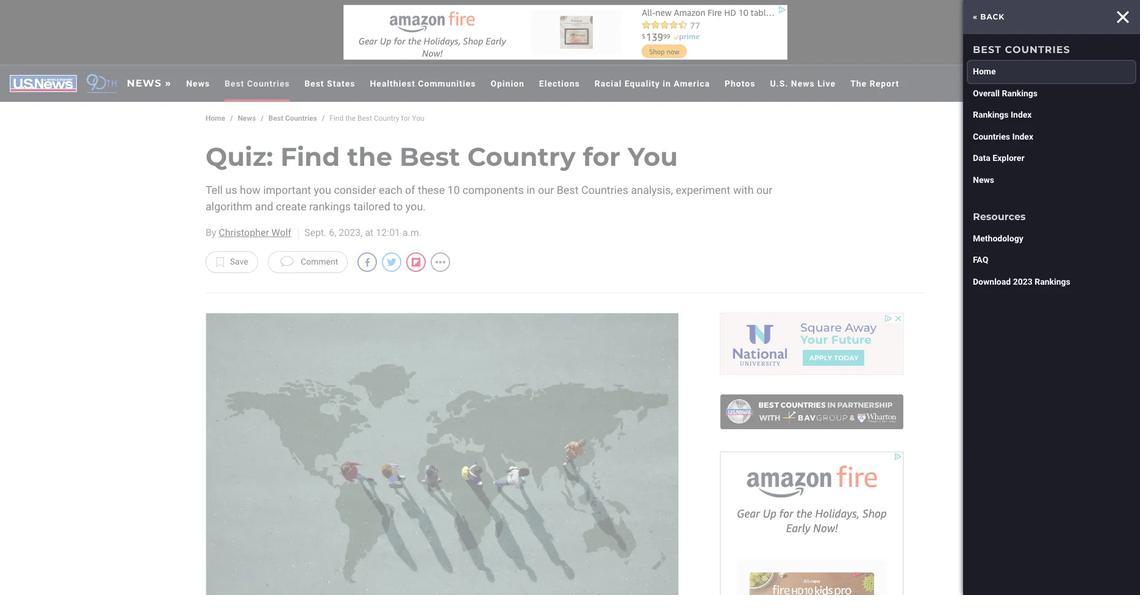 Task type: locate. For each thing, give the bounding box(es) containing it.
more from u.s. news
[[973, 425, 1106, 437]]

analysis,
[[631, 184, 673, 196]]

home link up 'rankings index' link
[[968, 61, 1135, 83]]

the up the consider in the left of the page
[[347, 141, 392, 173]]

countries inside countries index link
[[973, 132, 1010, 141]]

our right with
[[757, 184, 773, 196]]

healthiest communities link
[[363, 65, 483, 102]]

the report link
[[843, 65, 907, 102]]

0 vertical spatial best countries link
[[973, 44, 1071, 56]]

best states link
[[297, 65, 363, 102]]

you up analysis,
[[628, 141, 678, 173]]

u.s. news live
[[770, 79, 836, 88]]

u.s. right photos 'link'
[[770, 79, 788, 88]]

reading list
[[973, 328, 1037, 340]]

find the best country for you
[[330, 114, 425, 123]]

1 vertical spatial u.s.
[[1047, 425, 1069, 437]]

in
[[663, 79, 671, 88], [527, 184, 535, 196]]

1 horizontal spatial country
[[467, 141, 576, 173]]

methodology
[[973, 233, 1024, 243]]

us
[[225, 184, 237, 196]]

index
[[1011, 110, 1032, 120], [1012, 132, 1034, 141]]

newsletters & alerts link
[[968, 346, 1126, 371]]

our
[[538, 184, 554, 196], [757, 184, 773, 196]]

2 vertical spatial rankings
[[1035, 277, 1071, 287]]

home
[[973, 67, 996, 76], [206, 114, 225, 123]]

best countries link
[[973, 44, 1071, 56], [217, 65, 297, 102], [268, 114, 317, 124]]

1 horizontal spatial our
[[757, 184, 773, 196]]

in right components
[[527, 184, 535, 196]]

in right equality
[[663, 79, 671, 88]]

1 vertical spatial advertisement region
[[721, 314, 904, 375]]

index down the overall rankings
[[1011, 110, 1032, 120]]

2 close image from the left
[[1117, 11, 1129, 23]]

1 vertical spatial home
[[206, 114, 225, 123]]

home link
[[968, 61, 1135, 83], [206, 114, 225, 124]]

cars link
[[968, 540, 1126, 564]]

90th anniversary logo image
[[87, 74, 117, 94]]

1 vertical spatial country
[[467, 141, 576, 173]]

u.s. up education link
[[1047, 425, 1069, 437]]

photos
[[725, 79, 756, 88]]

index inside countries index link
[[1012, 132, 1034, 141]]

index inside 'rankings index' link
[[1011, 110, 1032, 120]]

quiz:
[[206, 141, 273, 173]]

welcome,
[[973, 293, 1035, 304]]

0 horizontal spatial home link
[[206, 114, 225, 124]]

index up explorer
[[1012, 132, 1034, 141]]

news
[[973, 10, 1007, 21], [127, 77, 162, 89], [186, 79, 210, 88], [791, 79, 815, 88], [238, 114, 256, 123], [973, 175, 994, 185], [1072, 425, 1106, 437]]

you down healthiest communities 'link'
[[412, 114, 425, 123]]

these
[[418, 184, 445, 196]]

0 vertical spatial country
[[374, 114, 399, 123]]

group of young adults, photographed from above, on various painted tarmac surface, at sunrise. image
[[206, 313, 679, 595]]

you
[[412, 114, 425, 123], [628, 141, 678, 173]]

reading list link
[[968, 322, 1126, 346]]

1 horizontal spatial you
[[628, 141, 678, 173]]

0 horizontal spatial you
[[412, 114, 425, 123]]

best countries for the topmost the best countries link
[[973, 44, 1071, 56]]

1 vertical spatial home link
[[206, 114, 225, 124]]

2 vertical spatial best countries
[[268, 114, 317, 123]]

comment
[[301, 257, 338, 267]]

find down states
[[330, 114, 344, 123]]

home up quiz:
[[206, 114, 225, 123]]

cars
[[973, 546, 996, 557]]

wolf
[[272, 227, 291, 239]]

law firms
[[973, 570, 1026, 582]]

home link up quiz:
[[206, 114, 225, 124]]

1 horizontal spatial u.s.
[[1047, 425, 1069, 437]]

1 vertical spatial best countries link
[[217, 65, 297, 102]]

report
[[870, 79, 899, 88]]

country down healthiest
[[374, 114, 399, 123]]

overall
[[973, 88, 1000, 98]]

0 horizontal spatial home
[[206, 114, 225, 123]]

1 our from the left
[[538, 184, 554, 196]]

for
[[401, 114, 410, 123], [583, 141, 621, 173]]

education
[[973, 448, 1025, 460]]

healthiest
[[370, 79, 415, 88]]

sign
[[973, 387, 996, 399]]

6,
[[329, 227, 336, 239]]

methodology link
[[968, 228, 1135, 250]]

u.s. news live link
[[763, 65, 843, 102]]

2 vertical spatial best countries link
[[268, 114, 317, 124]]

find
[[330, 114, 344, 123], [280, 141, 340, 173]]

in inside 'link'
[[663, 79, 671, 88]]

find up 'you'
[[280, 141, 340, 173]]

1 vertical spatial for
[[583, 141, 621, 173]]

0 vertical spatial home link
[[968, 61, 1135, 83]]

download 2023 rankings link
[[968, 271, 1135, 293]]

0 vertical spatial in
[[663, 79, 671, 88]]

you.
[[406, 200, 426, 213]]

0 vertical spatial u.s.
[[770, 79, 788, 88]]

best countries for the middle the best countries link
[[225, 79, 290, 88]]

advertisement region
[[343, 5, 788, 60], [721, 314, 904, 375], [721, 452, 904, 595]]

news inside u.s. news live link
[[791, 79, 815, 88]]

0 vertical spatial best countries
[[973, 44, 1071, 56]]

0 horizontal spatial our
[[538, 184, 554, 196]]

0 vertical spatial home
[[973, 67, 996, 76]]

james.peterson1902@gmail.com
[[973, 307, 1092, 317]]

1 vertical spatial best countries
[[225, 79, 290, 88]]

rankings up rankings index
[[1002, 88, 1038, 98]]

1 vertical spatial in
[[527, 184, 535, 196]]

0 vertical spatial for
[[401, 114, 410, 123]]

healthiest communities
[[370, 79, 476, 88]]

tailored
[[354, 200, 390, 213]]

1 horizontal spatial in
[[663, 79, 671, 88]]

index for rankings index
[[1011, 110, 1032, 120]]

our right components
[[538, 184, 554, 196]]

country up components
[[467, 141, 576, 173]]

0 horizontal spatial in
[[527, 184, 535, 196]]

0 vertical spatial index
[[1011, 110, 1032, 120]]

rankings down 'faq' link
[[1035, 277, 1071, 287]]

christopher
[[219, 227, 269, 239]]

data explorer
[[973, 153, 1025, 163]]

&
[[1037, 352, 1044, 364]]

open extra navigation menu image
[[1106, 76, 1120, 91]]

0 vertical spatial rankings
[[1002, 88, 1038, 98]]

travel
[[973, 521, 1004, 533]]

the down states
[[345, 114, 356, 123]]

u.s.
[[770, 79, 788, 88], [1047, 425, 1069, 437]]

sign out
[[973, 387, 1018, 399]]

rankings index
[[973, 110, 1032, 120]]

close image
[[1108, 11, 1120, 23], [1117, 11, 1129, 23]]

0 horizontal spatial for
[[401, 114, 410, 123]]

and
[[255, 200, 273, 213]]

best countries
[[973, 44, 1071, 56], [225, 79, 290, 88], [268, 114, 317, 123]]

from
[[1010, 425, 1044, 437]]

rankings down overall on the right top
[[973, 110, 1009, 120]]

home up overall on the right top
[[973, 67, 996, 76]]

0 horizontal spatial u.s.
[[770, 79, 788, 88]]

newsletters & alerts
[[973, 352, 1077, 364]]

1 vertical spatial index
[[1012, 132, 1034, 141]]



Task type: vqa. For each thing, say whether or not it's contained in the screenshot.
bottommost 'Home'
yes



Task type: describe. For each thing, give the bounding box(es) containing it.
rankings inside "link"
[[1035, 277, 1071, 287]]

»
[[1051, 60, 1057, 71]]

sept.
[[304, 227, 327, 239]]

racial equality in america link
[[587, 65, 717, 102]]

best inside tell us how important you consider each of these 10 components in our best countries analysis, experiment with our algorithm and create rankings tailored to you.
[[557, 184, 579, 196]]

newsletters
[[973, 352, 1034, 364]]

1 vertical spatial you
[[628, 141, 678, 173]]

opinion
[[491, 79, 525, 88]]

firms
[[997, 570, 1026, 582]]

comment button
[[268, 251, 348, 273]]

racial equality in america
[[595, 79, 710, 88]]

save
[[230, 257, 248, 267]]

countries inside tell us how important you consider each of these 10 components in our best countries analysis, experiment with our algorithm and create rankings tailored to you.
[[581, 184, 628, 196]]

elections
[[539, 79, 580, 88]]

racial
[[595, 79, 622, 88]]

money
[[973, 497, 1008, 509]]

faq link
[[968, 250, 1135, 271]]

2023,
[[339, 227, 363, 239]]

countries index
[[973, 132, 1034, 141]]

live
[[818, 79, 836, 88]]

at
[[365, 227, 374, 239]]

data explorer link
[[968, 148, 1135, 170]]

of
[[405, 184, 415, 196]]

2023
[[1013, 277, 1033, 287]]

overall rankings
[[973, 88, 1038, 98]]

law
[[973, 570, 994, 582]]

10
[[448, 184, 460, 196]]

2 our from the left
[[757, 184, 773, 196]]

states
[[327, 79, 355, 88]]

explorer
[[993, 153, 1025, 163]]

the report
[[851, 79, 899, 88]]

2 vertical spatial advertisement region
[[721, 452, 904, 595]]

photos link
[[717, 65, 763, 102]]

download 2023 rankings
[[973, 277, 1071, 287]]

faq
[[973, 255, 989, 265]]

1 vertical spatial the
[[347, 141, 392, 173]]

0 vertical spatial advertisement region
[[343, 5, 788, 60]]

you
[[314, 184, 331, 196]]

« back button
[[968, 7, 1010, 27]]

out
[[999, 387, 1018, 399]]

welcome, james.peterson1902@gmail.com
[[973, 293, 1092, 317]]

overall rankings link
[[968, 83, 1135, 104]]

alerts
[[1047, 352, 1077, 364]]

quiz: find the best country for you
[[206, 141, 678, 173]]

consider
[[334, 184, 376, 196]]

download
[[973, 277, 1011, 287]]

opinion link
[[483, 65, 532, 102]]

0 vertical spatial find
[[330, 114, 344, 123]]

health
[[973, 473, 1007, 484]]

important
[[263, 184, 311, 196]]

experiment
[[676, 184, 731, 196]]

« back
[[973, 12, 1005, 21]]

christopher wolf link
[[219, 227, 291, 239]]

u.s. news and world report logo image
[[10, 75, 77, 92]]

equality
[[625, 79, 660, 88]]

0 vertical spatial you
[[412, 114, 425, 123]]

1 horizontal spatial home link
[[968, 61, 1135, 83]]

rankings
[[309, 200, 351, 213]]

12:01
[[376, 227, 400, 239]]

travel link
[[968, 515, 1126, 540]]

to
[[393, 200, 403, 213]]

|
[[296, 225, 300, 242]]

the
[[851, 79, 867, 88]]

america
[[674, 79, 710, 88]]

u.s. inside u.s. news live link
[[770, 79, 788, 88]]

list
[[1018, 328, 1037, 340]]

1 vertical spatial rankings
[[973, 110, 1009, 120]]

communities
[[418, 79, 476, 88]]

by christopher wolf | sept. 6, 2023, at 12:01 a.m.
[[206, 225, 422, 242]]

with
[[733, 184, 754, 196]]

1 vertical spatial find
[[280, 141, 340, 173]]

education link
[[968, 442, 1126, 466]]

sign out button
[[968, 381, 1126, 405]]

0 horizontal spatial country
[[374, 114, 399, 123]]

tell us how important you consider each of these 10 components in our best countries analysis, experiment with our algorithm and create rankings tailored to you.
[[206, 184, 773, 213]]

rankings index link
[[968, 104, 1135, 126]]

0 vertical spatial the
[[345, 114, 356, 123]]

resources
[[973, 211, 1026, 222]]

tell
[[206, 184, 223, 196]]

in inside tell us how important you consider each of these 10 components in our best countries analysis, experiment with our algorithm and create rankings tailored to you.
[[527, 184, 535, 196]]

data
[[973, 153, 991, 163]]

best states
[[305, 79, 355, 88]]

money link
[[968, 491, 1126, 515]]

1 close image from the left
[[1108, 11, 1120, 23]]

countries index link
[[968, 126, 1135, 148]]

how
[[240, 184, 260, 196]]

each
[[379, 184, 402, 196]]

algorithm
[[206, 200, 252, 213]]

1 horizontal spatial for
[[583, 141, 621, 173]]

components
[[463, 184, 524, 196]]

index for countries index
[[1012, 132, 1034, 141]]

reading
[[973, 328, 1016, 340]]

search image
[[1054, 76, 1069, 91]]

best countries »
[[973, 60, 1057, 71]]

1 horizontal spatial home
[[973, 67, 996, 76]]



